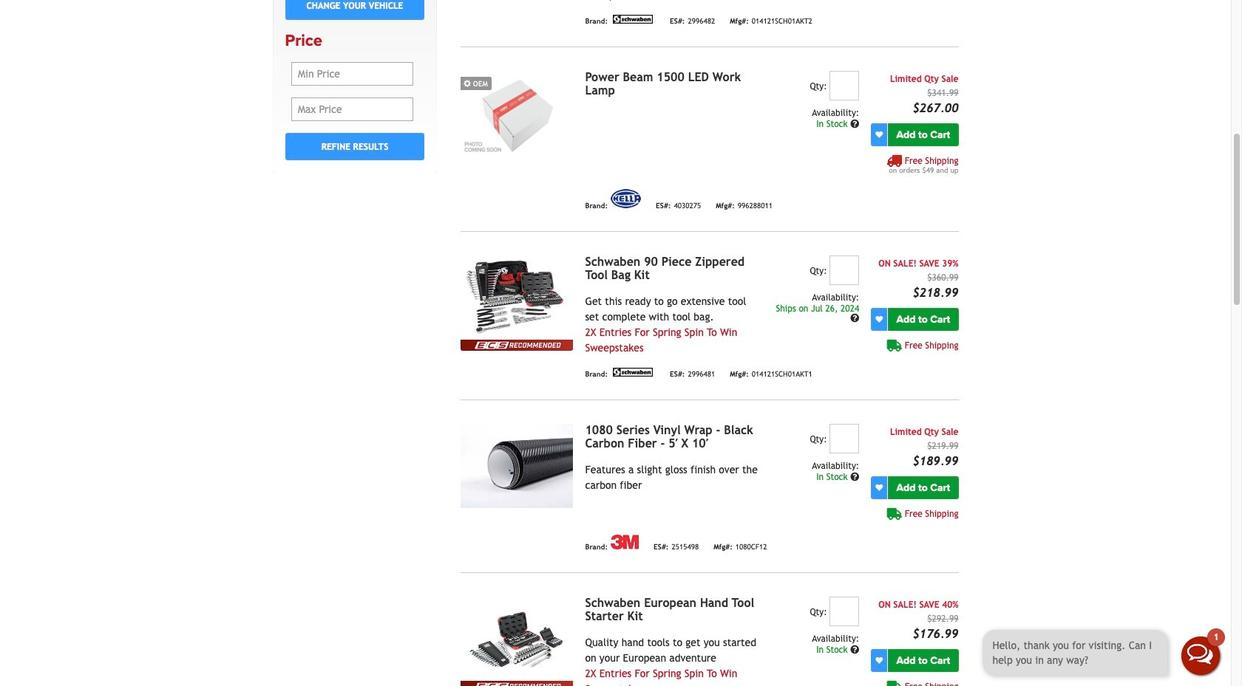 Task type: describe. For each thing, give the bounding box(es) containing it.
es#2996481 - 014121sch01akt1 - schwaben 90 piece zippered tool bag kit  - get this ready to go extensive tool set complete with tool bag. - schwaben - audi bmw volkswagen mercedes benz mini porsche image
[[461, 256, 573, 340]]

Max Price number field
[[291, 98, 413, 121]]

2 question circle image from the top
[[850, 473, 859, 482]]

es#2953943 - 005981sch01akt - schwaben european hand tool starter kit - quality hand tools to get you started on your european adventure - schwaben - audi bmw volkswagen mercedes benz mini porsche image
[[461, 597, 573, 682]]

thumbnail image image
[[461, 71, 573, 155]]

1 question circle image from the top
[[850, 120, 859, 129]]

2 schwaben - corporate logo image from the top
[[611, 368, 655, 377]]

add to wish list image for second question circle image from the top of the page
[[875, 485, 883, 492]]

3m - corporate logo image
[[611, 535, 639, 550]]



Task type: locate. For each thing, give the bounding box(es) containing it.
es#2515498 - 1080cf12 - 1080 series vinyl wrap - black carbon fiber - 5 x 10 - features a slight gloss finish over the carbon fiber - 3m - audi bmw volkswagen mercedes benz mini porsche image
[[461, 424, 573, 509]]

1 vertical spatial ecs tuning recommends this product. image
[[461, 682, 573, 687]]

ecs tuning recommends this product. image for es#2953943 - 005981sch01akt - schwaben european hand tool starter kit - quality hand tools to get you started on your european adventure - schwaben - audi bmw volkswagen mercedes benz mini porsche image
[[461, 682, 573, 687]]

schwaben - corporate logo image
[[611, 15, 655, 24], [611, 368, 655, 377]]

0 vertical spatial ecs tuning recommends this product. image
[[461, 340, 573, 351]]

Min Price number field
[[291, 62, 413, 86]]

add to wish list image for 1st question circle icon from the bottom of the page
[[875, 658, 883, 665]]

1 vertical spatial question circle image
[[850, 473, 859, 482]]

add to wish list image for 2nd question circle image from the bottom
[[875, 131, 883, 139]]

2 add to wish list image from the top
[[875, 658, 883, 665]]

1 schwaben - corporate logo image from the top
[[611, 15, 655, 24]]

hella - corporate logo image
[[611, 189, 641, 208]]

question circle image
[[850, 120, 859, 129], [850, 473, 859, 482]]

2 ecs tuning recommends this product. image from the top
[[461, 682, 573, 687]]

1 add to wish list image from the top
[[875, 316, 883, 323]]

1 vertical spatial add to wish list image
[[875, 485, 883, 492]]

2 add to wish list image from the top
[[875, 485, 883, 492]]

2 question circle image from the top
[[850, 646, 859, 655]]

0 vertical spatial schwaben - corporate logo image
[[611, 15, 655, 24]]

question circle image
[[850, 314, 859, 323], [850, 646, 859, 655]]

1 add to wish list image from the top
[[875, 131, 883, 139]]

1 ecs tuning recommends this product. image from the top
[[461, 340, 573, 351]]

None number field
[[830, 71, 859, 100], [830, 256, 859, 285], [830, 424, 859, 454], [830, 597, 859, 627], [830, 71, 859, 100], [830, 256, 859, 285], [830, 424, 859, 454], [830, 597, 859, 627]]

0 vertical spatial add to wish list image
[[875, 131, 883, 139]]

ecs tuning recommends this product. image
[[461, 340, 573, 351], [461, 682, 573, 687]]

0 vertical spatial question circle image
[[850, 120, 859, 129]]

ecs tuning recommends this product. image for es#2996481 - 014121sch01akt1 - schwaben 90 piece zippered tool bag kit  - get this ready to go extensive tool set complete with tool bag. - schwaben - audi bmw volkswagen mercedes benz mini porsche 'image' at the left top
[[461, 340, 573, 351]]

0 vertical spatial add to wish list image
[[875, 316, 883, 323]]

1 question circle image from the top
[[850, 314, 859, 323]]

add to wish list image
[[875, 131, 883, 139], [875, 658, 883, 665]]

add to wish list image
[[875, 316, 883, 323], [875, 485, 883, 492]]

1 vertical spatial question circle image
[[850, 646, 859, 655]]

0 vertical spatial question circle image
[[850, 314, 859, 323]]

1 vertical spatial add to wish list image
[[875, 658, 883, 665]]

1 vertical spatial schwaben - corporate logo image
[[611, 368, 655, 377]]

add to wish list image for 1st question circle icon
[[875, 316, 883, 323]]



Task type: vqa. For each thing, say whether or not it's contained in the screenshot.
2nd 20v from the top
no



